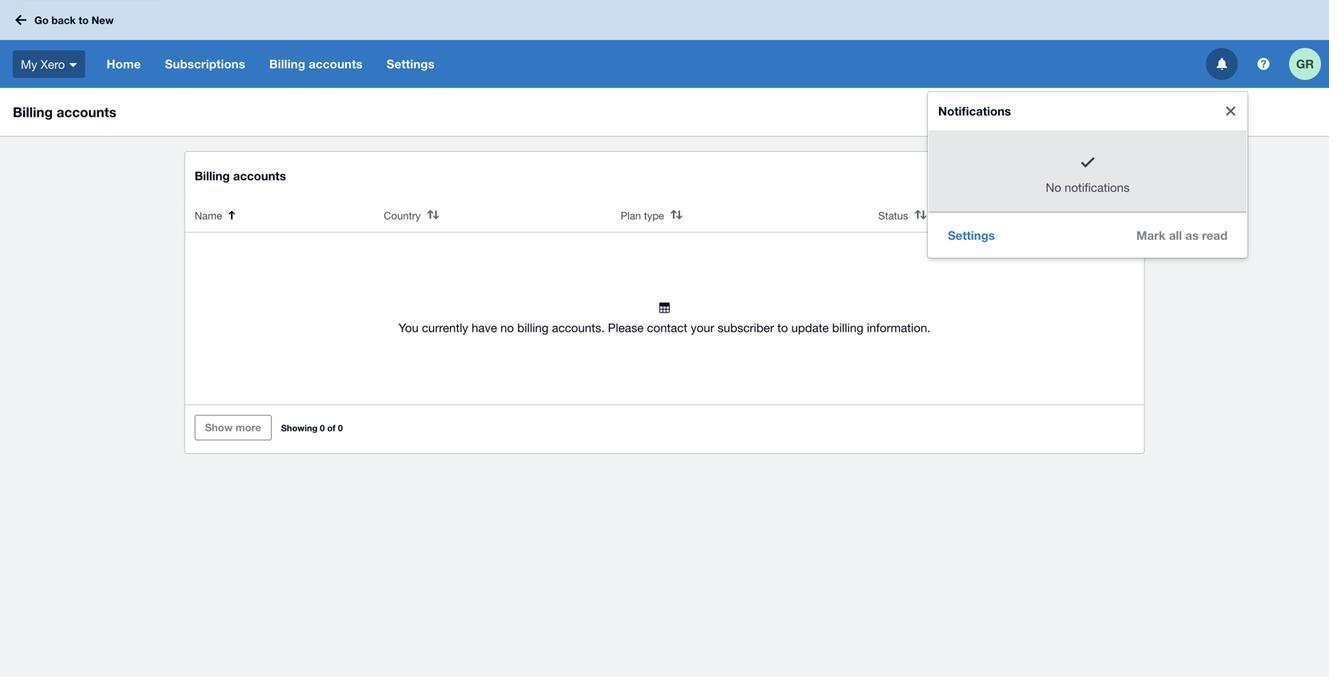 Task type: locate. For each thing, give the bounding box(es) containing it.
accounts left settings popup button
[[309, 57, 363, 71]]

mark
[[1137, 228, 1166, 243]]

group
[[928, 92, 1248, 258]]

update
[[791, 321, 829, 335]]

my
[[21, 57, 37, 71]]

home link
[[95, 40, 153, 88]]

billing right no
[[517, 321, 549, 335]]

as
[[1186, 228, 1199, 243]]

settings button
[[935, 219, 1008, 251]]

notifications
[[938, 104, 1011, 118]]

svg image
[[15, 15, 26, 25]]

billing
[[269, 57, 305, 71], [13, 104, 53, 120], [195, 169, 230, 183]]

settings inside popup button
[[387, 57, 435, 71]]

please
[[608, 321, 644, 335]]

notifications
[[1065, 180, 1130, 194]]

0 horizontal spatial settings
[[387, 57, 435, 71]]

0 horizontal spatial to
[[79, 14, 89, 26]]

0 vertical spatial settings
[[387, 57, 435, 71]]

my xero
[[21, 57, 65, 71]]

to left update
[[777, 321, 788, 335]]

1 vertical spatial settings
[[948, 228, 995, 243]]

showing
[[281, 423, 318, 433]]

plan
[[621, 209, 641, 222]]

banner
[[0, 0, 1329, 258]]

0 horizontal spatial billing
[[517, 321, 549, 335]]

1 horizontal spatial 0
[[338, 423, 343, 433]]

2 vertical spatial accounts
[[233, 169, 286, 183]]

back
[[51, 14, 76, 26]]

accounts down xero
[[57, 104, 116, 120]]

1 horizontal spatial settings
[[948, 228, 995, 243]]

accounts up name button
[[233, 169, 286, 183]]

settings for settings popup button
[[387, 57, 435, 71]]

show more button
[[195, 415, 272, 440]]

show
[[205, 421, 233, 434]]

mark all as read
[[1137, 228, 1228, 243]]

billing
[[517, 321, 549, 335], [832, 321, 864, 335]]

0 right of
[[338, 423, 343, 433]]

country button
[[384, 209, 439, 222]]

have
[[472, 321, 497, 335]]

0 horizontal spatial accounts
[[57, 104, 116, 120]]

0 vertical spatial billing accounts
[[269, 57, 363, 71]]

2 vertical spatial billing
[[195, 169, 230, 183]]

1 horizontal spatial svg image
[[1217, 58, 1227, 70]]

svg image
[[1217, 58, 1227, 70], [1258, 58, 1270, 70], [69, 63, 77, 67]]

2 horizontal spatial accounts
[[309, 57, 363, 71]]

settings for settings button
[[948, 228, 995, 243]]

0 horizontal spatial 0
[[320, 423, 325, 433]]

billing accounts
[[269, 57, 363, 71], [13, 104, 116, 120], [195, 169, 286, 183]]

0 vertical spatial accounts
[[309, 57, 363, 71]]

billing accounts link
[[257, 40, 375, 88]]

0 horizontal spatial billing
[[13, 104, 53, 120]]

country
[[384, 209, 421, 222]]

0 left of
[[320, 423, 325, 433]]

to left new
[[79, 14, 89, 26]]

mark all as read button
[[1124, 219, 1241, 251]]

1 horizontal spatial billing
[[832, 321, 864, 335]]

no notifications
[[1046, 180, 1130, 194]]

to
[[79, 14, 89, 26], [777, 321, 788, 335]]

0
[[320, 423, 325, 433], [338, 423, 343, 433]]

subscriptions link
[[153, 40, 257, 88]]

accounts
[[309, 57, 363, 71], [57, 104, 116, 120], [233, 169, 286, 183]]

accounts.
[[552, 321, 605, 335]]

name
[[195, 209, 222, 222]]

1 vertical spatial accounts
[[57, 104, 116, 120]]

0 vertical spatial billing
[[269, 57, 305, 71]]

1 vertical spatial to
[[777, 321, 788, 335]]

go back to new link
[[10, 6, 123, 34]]

0 horizontal spatial svg image
[[69, 63, 77, 67]]

plan type button
[[621, 209, 683, 222]]

0 vertical spatial to
[[79, 14, 89, 26]]

settings inside button
[[948, 228, 995, 243]]

settings
[[387, 57, 435, 71], [948, 228, 995, 243]]

billing right update
[[832, 321, 864, 335]]

you currently have no billing accounts. please contact your subscriber to update billing information.
[[399, 321, 931, 335]]

go back to new
[[34, 14, 114, 26]]

2 0 from the left
[[338, 423, 343, 433]]

subscriber
[[718, 321, 774, 335]]

1 horizontal spatial accounts
[[233, 169, 286, 183]]

1 vertical spatial billing accounts
[[13, 104, 116, 120]]



Task type: describe. For each thing, give the bounding box(es) containing it.
contact
[[647, 321, 688, 335]]

gr
[[1297, 57, 1314, 71]]

of
[[327, 423, 336, 433]]

plan type
[[621, 209, 664, 222]]

1 0 from the left
[[320, 423, 325, 433]]

subscriptions
[[165, 57, 245, 71]]

group containing notifications
[[928, 92, 1248, 258]]

settings button
[[375, 40, 447, 88]]

to inside 'link'
[[79, 14, 89, 26]]

1 horizontal spatial to
[[777, 321, 788, 335]]

home
[[107, 57, 141, 71]]

no
[[1046, 180, 1062, 194]]

1 billing from the left
[[517, 321, 549, 335]]

status
[[879, 209, 908, 222]]

showing 0 of 0
[[281, 423, 343, 433]]

1 horizontal spatial billing
[[195, 169, 230, 183]]

my xero button
[[0, 40, 95, 88]]

name button
[[195, 209, 235, 222]]

type
[[644, 209, 664, 222]]

svg image inside my xero popup button
[[69, 63, 77, 67]]

more
[[236, 421, 261, 434]]

xero
[[41, 57, 65, 71]]

currently
[[422, 321, 468, 335]]

information.
[[867, 321, 931, 335]]

gr button
[[1289, 40, 1329, 88]]

your
[[691, 321, 714, 335]]

show more
[[205, 421, 261, 434]]

all
[[1169, 228, 1182, 243]]

go
[[34, 14, 49, 26]]

banner containing home
[[0, 0, 1329, 258]]

2 billing from the left
[[832, 321, 864, 335]]

you
[[399, 321, 419, 335]]

2 horizontal spatial svg image
[[1258, 58, 1270, 70]]

read
[[1202, 228, 1228, 243]]

no
[[501, 321, 514, 335]]

2 vertical spatial billing accounts
[[195, 169, 286, 183]]

status button
[[879, 209, 927, 222]]

2 horizontal spatial billing
[[269, 57, 305, 71]]

new
[[92, 14, 114, 26]]

1 vertical spatial billing
[[13, 104, 53, 120]]



Task type: vqa. For each thing, say whether or not it's contained in the screenshot.
information. at the top right
yes



